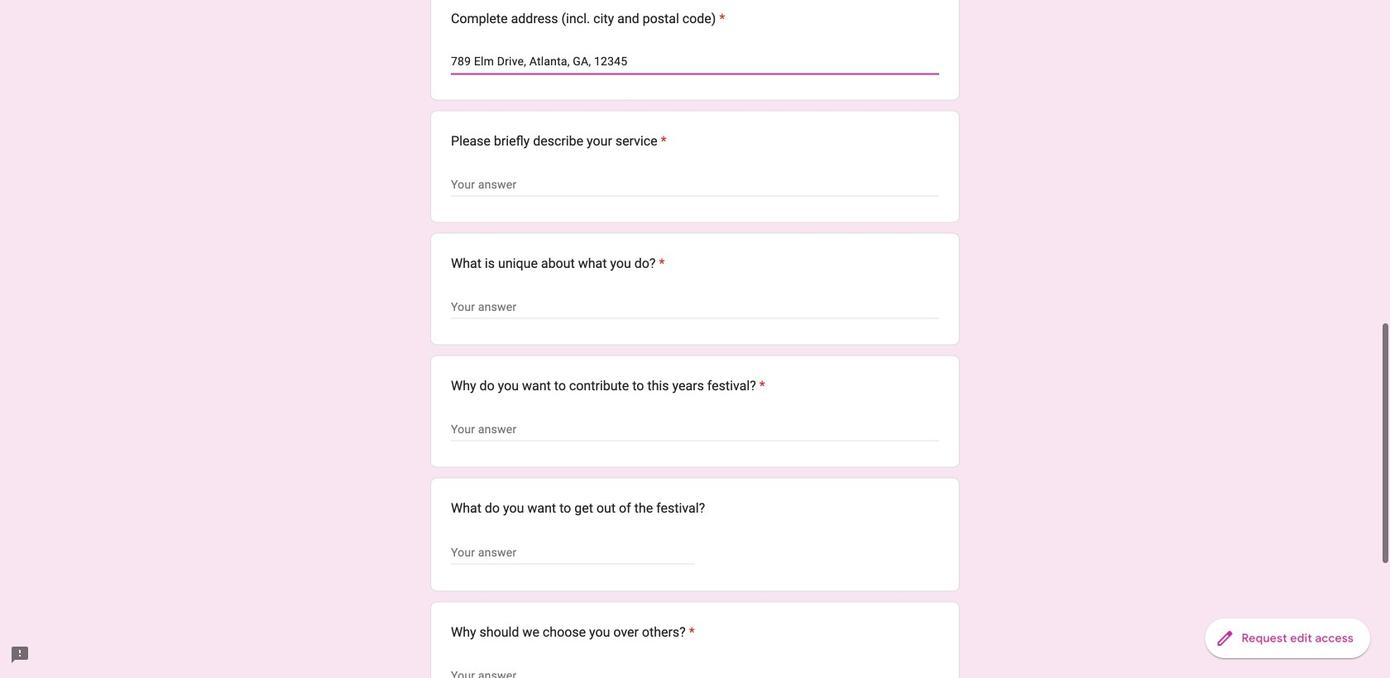 Task type: locate. For each thing, give the bounding box(es) containing it.
4 your answer text field from the top
[[451, 421, 939, 441]]

your answer text field for 2nd heading from the top
[[451, 176, 939, 196]]

3 your answer text field from the top
[[451, 298, 939, 318]]

required question element for 2nd heading from the bottom of the page
[[756, 376, 765, 396]]

your answer text field for 5th heading
[[451, 667, 939, 678]]

1 your answer text field from the top
[[451, 53, 939, 73]]

your answer text field for first heading
[[451, 53, 939, 73]]

Your answer text field
[[451, 53, 939, 73], [451, 176, 939, 196], [451, 298, 939, 318], [451, 421, 939, 441], [451, 667, 939, 678]]

required question element
[[716, 9, 725, 29], [657, 131, 667, 151], [656, 254, 665, 273], [756, 376, 765, 396], [686, 623, 695, 642]]

5 your answer text field from the top
[[451, 667, 939, 678]]

None text field
[[451, 543, 695, 563]]

2 your answer text field from the top
[[451, 176, 939, 196]]

heading
[[451, 9, 725, 29], [451, 131, 667, 151], [451, 254, 665, 273], [451, 376, 765, 396], [451, 623, 695, 642]]

4 heading from the top
[[451, 376, 765, 396]]

report a problem to google image
[[10, 645, 30, 665]]

required question element for 3rd heading from the top
[[656, 254, 665, 273]]



Task type: vqa. For each thing, say whether or not it's contained in the screenshot.
4th Your answer text box from the bottom required question element
yes



Task type: describe. For each thing, give the bounding box(es) containing it.
your answer text field for 2nd heading from the bottom of the page
[[451, 421, 939, 441]]

your answer text field for 3rd heading from the top
[[451, 298, 939, 318]]

1 heading from the top
[[451, 9, 725, 29]]

2 heading from the top
[[451, 131, 667, 151]]

required question element for 2nd heading from the top
[[657, 131, 667, 151]]

3 heading from the top
[[451, 254, 665, 273]]

required question element for first heading
[[716, 9, 725, 29]]

required question element for 5th heading
[[686, 623, 695, 642]]

5 heading from the top
[[451, 623, 695, 642]]



